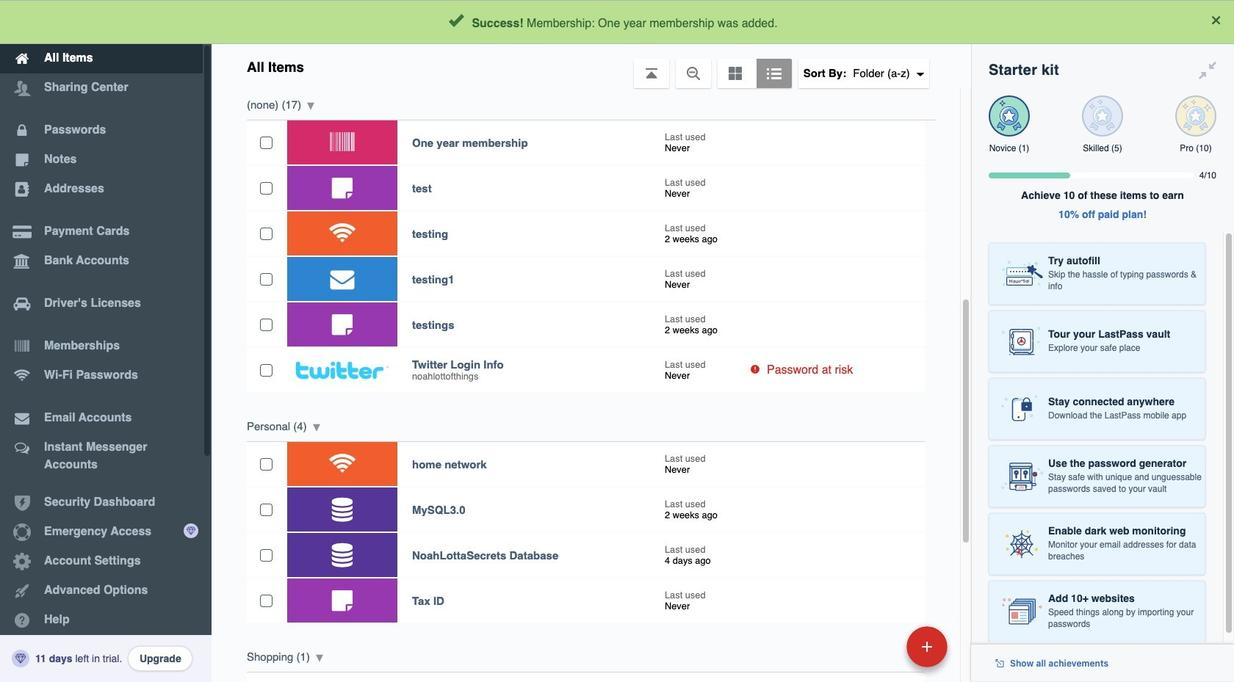 Task type: vqa. For each thing, say whether or not it's contained in the screenshot.
ALERT
yes



Task type: locate. For each thing, give the bounding box(es) containing it.
vault options navigation
[[212, 44, 971, 88]]

new item navigation
[[806, 622, 957, 683]]

new item element
[[806, 626, 953, 668]]

alert
[[0, 0, 1235, 44]]



Task type: describe. For each thing, give the bounding box(es) containing it.
search my vault text field
[[348, 6, 935, 38]]

main navigation navigation
[[0, 0, 212, 683]]

Search search field
[[348, 6, 935, 38]]



